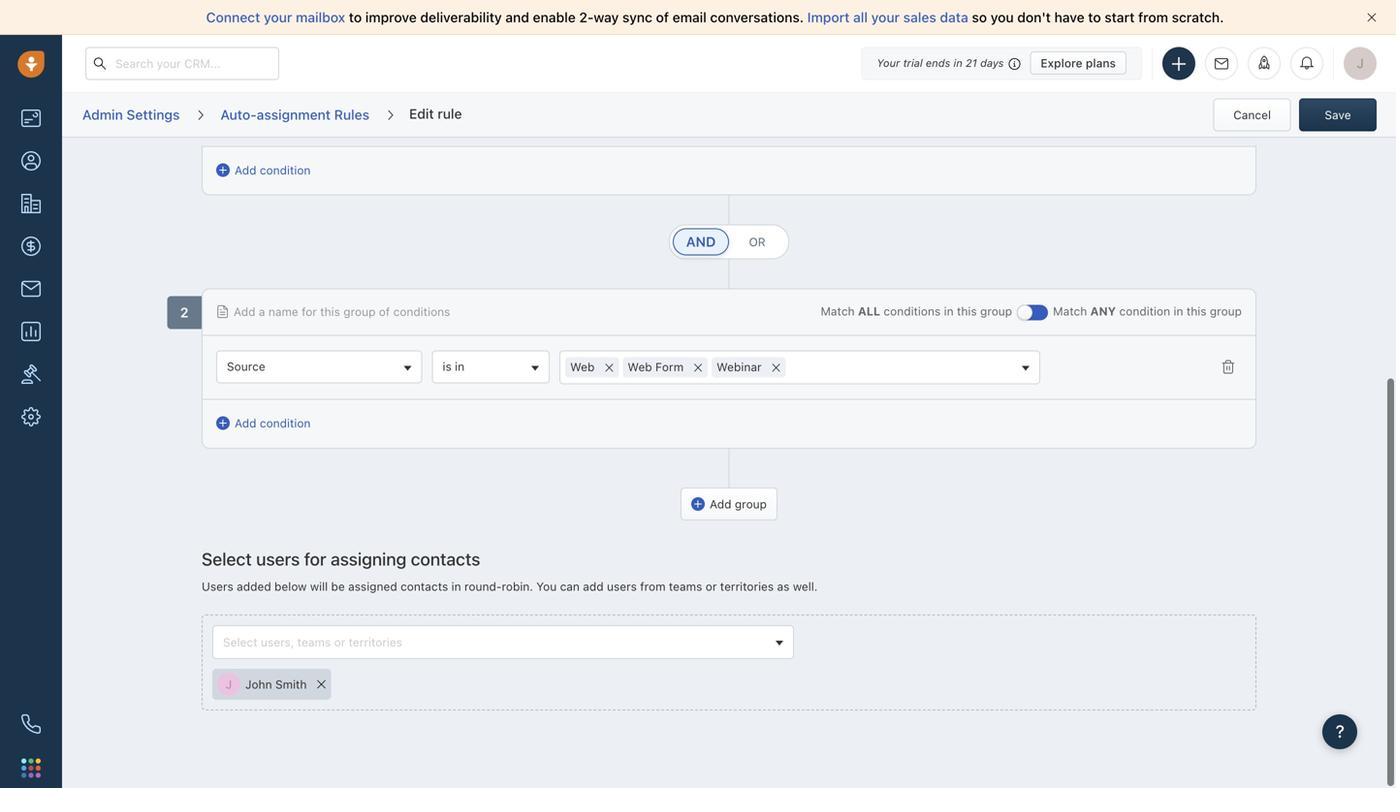 Task type: locate. For each thing, give the bounding box(es) containing it.
in right any
[[1174, 305, 1184, 318]]

is in
[[443, 360, 465, 374]]

1 vertical spatial condition
[[1120, 305, 1171, 318]]

× button for webinar
[[767, 356, 786, 378]]

this for condition
[[1187, 305, 1207, 318]]

add
[[235, 163, 256, 177], [234, 305, 256, 319], [235, 417, 256, 430], [710, 497, 732, 511]]

explore plans link
[[1030, 51, 1127, 75]]

freshworks switcher image
[[21, 759, 41, 778]]

connect your mailbox link
[[206, 9, 349, 25]]

1 horizontal spatial your
[[872, 9, 900, 25]]

add condition link
[[216, 162, 311, 179], [216, 415, 311, 432]]

john smith
[[245, 678, 307, 691]]

this
[[957, 305, 977, 318], [1187, 305, 1207, 318], [320, 305, 340, 319]]

import
[[807, 9, 850, 25]]

21
[[966, 57, 977, 69]]

users right add
[[607, 580, 637, 594]]

0 horizontal spatial × button
[[600, 356, 619, 378]]

add inside button
[[710, 497, 732, 511]]

of up source button
[[379, 305, 390, 319]]

0 vertical spatial users
[[256, 549, 300, 570]]

group
[[980, 305, 1013, 318], [1210, 305, 1242, 318], [344, 305, 376, 319], [735, 497, 767, 511]]

match
[[821, 305, 855, 318], [1053, 305, 1087, 318]]

2 match from the left
[[1053, 305, 1087, 318]]

× right form
[[693, 356, 704, 377]]

in for conditions
[[944, 305, 954, 318]]

0 horizontal spatial from
[[640, 580, 666, 594]]

× for web
[[604, 356, 615, 377]]

web left form
[[628, 360, 652, 374]]

for up will
[[304, 549, 326, 570]]

1 horizontal spatial match
[[1053, 305, 1087, 318]]

1 conditions from the left
[[884, 305, 941, 318]]

1 horizontal spatial conditions
[[884, 305, 941, 318]]

close image
[[1367, 13, 1377, 22]]

× right webinar
[[771, 356, 782, 377]]

conditions
[[884, 305, 941, 318], [393, 305, 450, 319]]

0 vertical spatial add condition link
[[216, 162, 311, 179]]

source
[[227, 360, 265, 374]]

auto-assignment rules link
[[220, 100, 370, 130]]

data
[[940, 9, 969, 25]]

robin.
[[502, 580, 533, 594]]

in right all
[[944, 305, 954, 318]]

rule
[[438, 106, 462, 122]]

2-
[[579, 9, 594, 25]]

of right sync
[[656, 9, 669, 25]]

0 horizontal spatial to
[[349, 9, 362, 25]]

1 × button from the left
[[600, 356, 619, 378]]

1 vertical spatial for
[[304, 549, 326, 570]]

your
[[877, 57, 900, 69]]

conditions up is
[[393, 305, 450, 319]]

0 horizontal spatial conditions
[[393, 305, 450, 319]]

to left start
[[1088, 9, 1101, 25]]

admin settings link
[[81, 100, 181, 130]]

2 horizontal spatial × button
[[767, 356, 786, 378]]

connect
[[206, 9, 260, 25]]

× button
[[600, 356, 619, 378], [689, 356, 708, 378], [767, 356, 786, 378]]

0 horizontal spatial match
[[821, 305, 855, 318]]

conditions right all
[[884, 305, 941, 318]]

1 vertical spatial add condition link
[[216, 415, 311, 432]]

3 this from the left
[[320, 305, 340, 319]]

import all your sales data link
[[807, 9, 972, 25]]

edit rule
[[409, 106, 462, 122]]

users
[[256, 549, 300, 570], [607, 580, 637, 594]]

your left mailbox at the top left
[[264, 9, 292, 25]]

0 vertical spatial condition
[[260, 163, 311, 177]]

from
[[1138, 9, 1169, 25], [640, 580, 666, 594]]

× button right webinar
[[767, 356, 786, 378]]

way
[[594, 9, 619, 25]]

1 horizontal spatial ×
[[693, 356, 704, 377]]

1 vertical spatial add condition
[[235, 417, 311, 430]]

condition down auto-assignment rules link
[[260, 163, 311, 177]]

0 horizontal spatial ×
[[604, 356, 615, 377]]

0 vertical spatial for
[[302, 305, 317, 319]]

1 vertical spatial of
[[379, 305, 390, 319]]

× left web form
[[604, 356, 615, 377]]

for right name
[[302, 305, 317, 319]]

condition down source button
[[260, 417, 311, 430]]

0 vertical spatial of
[[656, 9, 669, 25]]

2 this from the left
[[1187, 305, 1207, 318]]

1 horizontal spatial users
[[607, 580, 637, 594]]

scratch.
[[1172, 9, 1224, 25]]

0 horizontal spatial users
[[256, 549, 300, 570]]

explore
[[1041, 56, 1083, 70]]

assigning
[[331, 549, 407, 570]]

1 horizontal spatial × button
[[689, 356, 708, 378]]

1 horizontal spatial from
[[1138, 9, 1169, 25]]

so
[[972, 9, 987, 25]]

0 horizontal spatial this
[[320, 305, 340, 319]]

×
[[604, 356, 615, 377], [693, 356, 704, 377], [771, 356, 782, 377]]

1 horizontal spatial to
[[1088, 9, 1101, 25]]

contacts right the assigned
[[401, 580, 448, 594]]

1 match from the left
[[821, 305, 855, 318]]

or link
[[729, 229, 785, 256]]

phone element
[[12, 705, 50, 744]]

your trial ends in 21 days
[[877, 57, 1004, 69]]

add up territories
[[710, 497, 732, 511]]

1 × from the left
[[604, 356, 615, 377]]

for
[[302, 305, 317, 319], [304, 549, 326, 570]]

source button
[[216, 351, 422, 384]]

edit
[[409, 106, 434, 122]]

2 web from the left
[[628, 360, 652, 374]]

add down source
[[235, 417, 256, 430]]

group for match any condition in this group
[[1210, 305, 1242, 318]]

in left "21" on the right top of page
[[954, 57, 963, 69]]

match left all
[[821, 305, 855, 318]]

a
[[259, 305, 265, 319]]

add condition link down source
[[216, 415, 311, 432]]

add condition
[[235, 163, 311, 177], [235, 417, 311, 430]]

add
[[583, 580, 604, 594]]

in
[[954, 57, 963, 69], [944, 305, 954, 318], [1174, 305, 1184, 318], [455, 360, 465, 374], [452, 580, 461, 594]]

1 vertical spatial users
[[607, 580, 637, 594]]

users added below will be assigned contacts in round-robin. you can add users from teams or territories as well.
[[202, 580, 818, 594]]

in for condition
[[1174, 305, 1184, 318]]

1 add condition from the top
[[235, 163, 311, 177]]

and link
[[673, 229, 729, 256], [673, 229, 729, 256]]

to right mailbox at the top left
[[349, 9, 362, 25]]

0 horizontal spatial web
[[570, 360, 595, 374]]

mailbox
[[296, 9, 345, 25]]

select
[[202, 549, 252, 570]]

1 this from the left
[[957, 305, 977, 318]]

from left "teams"
[[640, 580, 666, 594]]

2 to from the left
[[1088, 9, 1101, 25]]

or
[[749, 235, 766, 249], [706, 580, 717, 594]]

in right is
[[455, 360, 465, 374]]

1 web from the left
[[570, 360, 595, 374]]

0 horizontal spatial your
[[264, 9, 292, 25]]

web for web form
[[628, 360, 652, 374]]

× button left web form
[[600, 356, 619, 378]]

your right all
[[872, 9, 900, 25]]

email
[[673, 9, 707, 25]]

match any condition in this group
[[1053, 305, 1242, 318]]

0 vertical spatial add condition
[[235, 163, 311, 177]]

john
[[245, 678, 272, 691]]

and
[[506, 9, 529, 25], [686, 234, 716, 250], [689, 235, 714, 249]]

add condition link down auto-
[[216, 162, 311, 179]]

× button right form
[[689, 356, 708, 378]]

from right start
[[1138, 9, 1169, 25]]

0 vertical spatial or
[[749, 235, 766, 249]]

2 horizontal spatial this
[[1187, 305, 1207, 318]]

is
[[443, 360, 452, 374]]

1 horizontal spatial this
[[957, 305, 977, 318]]

1 horizontal spatial web
[[628, 360, 652, 374]]

rules
[[334, 106, 370, 122]]

2 add condition link from the top
[[216, 415, 311, 432]]

webinar
[[717, 360, 762, 374]]

plans
[[1086, 56, 1116, 70]]

group inside add group button
[[735, 497, 767, 511]]

3 × button from the left
[[767, 356, 786, 378]]

1 vertical spatial or
[[706, 580, 717, 594]]

condition
[[260, 163, 311, 177], [1120, 305, 1171, 318], [260, 417, 311, 430]]

phone image
[[21, 715, 41, 734]]

2 × button from the left
[[689, 356, 708, 378]]

3 × from the left
[[771, 356, 782, 377]]

users up below on the left of the page
[[256, 549, 300, 570]]

in inside button
[[455, 360, 465, 374]]

assigned
[[348, 580, 397, 594]]

match left any
[[1053, 305, 1087, 318]]

contacts up round- in the left of the page
[[411, 549, 480, 570]]

of
[[656, 9, 669, 25], [379, 305, 390, 319]]

web left web form
[[570, 360, 595, 374]]

web form
[[628, 360, 684, 374]]

× for webinar
[[771, 356, 782, 377]]

add condition down assignment on the top
[[235, 163, 311, 177]]

1 horizontal spatial of
[[656, 9, 669, 25]]

web
[[570, 360, 595, 374], [628, 360, 652, 374]]

send email image
[[1215, 58, 1229, 70]]

condition right any
[[1120, 305, 1171, 318]]

add condition down source
[[235, 417, 311, 430]]

2 horizontal spatial ×
[[771, 356, 782, 377]]

in left round- in the left of the page
[[452, 580, 461, 594]]

cancel
[[1234, 108, 1271, 122]]

2 × from the left
[[693, 356, 704, 377]]

add left a
[[234, 305, 256, 319]]



Task type: vqa. For each thing, say whether or not it's contained in the screenshot.
bell regular icon
no



Task type: describe. For each thing, give the bounding box(es) containing it.
1 vertical spatial contacts
[[401, 580, 448, 594]]

connect your mailbox to improve deliverability and enable 2-way sync of email conversations. import all your sales data so you don't have to start from scratch.
[[206, 9, 1224, 25]]

will
[[310, 580, 328, 594]]

users
[[202, 580, 233, 594]]

conversations.
[[710, 9, 804, 25]]

1 vertical spatial from
[[640, 580, 666, 594]]

Select users, teams or territories search field
[[218, 632, 769, 652]]

add a name for this group of conditions
[[234, 305, 450, 319]]

0 vertical spatial from
[[1138, 9, 1169, 25]]

don't
[[1018, 9, 1051, 25]]

j
[[226, 678, 232, 691]]

add group
[[710, 497, 767, 511]]

0 horizontal spatial or
[[706, 580, 717, 594]]

you
[[536, 580, 557, 594]]

any
[[1091, 305, 1116, 318]]

Search your CRM... text field
[[85, 47, 279, 80]]

add group button
[[681, 488, 778, 521]]

sync
[[623, 9, 653, 25]]

match all conditions in this group
[[821, 305, 1013, 318]]

2 conditions from the left
[[393, 305, 450, 319]]

this for conditions
[[957, 305, 977, 318]]

name
[[268, 305, 298, 319]]

days
[[980, 57, 1004, 69]]

below
[[274, 580, 307, 594]]

admin settings
[[82, 106, 180, 122]]

teams
[[669, 580, 702, 594]]

what's new image
[[1258, 56, 1271, 69]]

match for match all conditions in this group
[[821, 305, 855, 318]]

1 to from the left
[[349, 9, 362, 25]]

added
[[237, 580, 271, 594]]

improve
[[365, 9, 417, 25]]

× button for web
[[600, 356, 619, 378]]

assignment
[[257, 106, 331, 122]]

group for add a name for this group of conditions
[[344, 305, 376, 319]]

in for ends
[[954, 57, 963, 69]]

auto-assignment rules
[[221, 106, 370, 122]]

as
[[777, 580, 790, 594]]

round-
[[464, 580, 502, 594]]

save button
[[1299, 98, 1377, 131]]

trial
[[903, 57, 923, 69]]

can
[[560, 580, 580, 594]]

all
[[853, 9, 868, 25]]

settings
[[127, 106, 180, 122]]

smith
[[275, 678, 307, 691]]

all
[[858, 305, 881, 318]]

save
[[1325, 108, 1351, 122]]

2 your from the left
[[872, 9, 900, 25]]

ends
[[926, 57, 951, 69]]

start
[[1105, 9, 1135, 25]]

group for match all conditions in this group
[[980, 305, 1013, 318]]

web for web
[[570, 360, 595, 374]]

1 your from the left
[[264, 9, 292, 25]]

admin
[[82, 106, 123, 122]]

auto-
[[221, 106, 257, 122]]

properties image
[[21, 365, 41, 384]]

0 horizontal spatial of
[[379, 305, 390, 319]]

you
[[991, 9, 1014, 25]]

this for name
[[320, 305, 340, 319]]

have
[[1055, 9, 1085, 25]]

sales
[[904, 9, 937, 25]]

well.
[[793, 580, 818, 594]]

match for match any condition in this group
[[1053, 305, 1087, 318]]

cancel button
[[1214, 98, 1291, 131]]

is in button
[[432, 351, 550, 384]]

territories
[[720, 580, 774, 594]]

× for web form
[[693, 356, 704, 377]]

2 add condition from the top
[[235, 417, 311, 430]]

× button for web form
[[689, 356, 708, 378]]

form
[[656, 360, 684, 374]]

add down auto-
[[235, 163, 256, 177]]

be
[[331, 580, 345, 594]]

1 add condition link from the top
[[216, 162, 311, 179]]

enable
[[533, 9, 576, 25]]

explore plans
[[1041, 56, 1116, 70]]

select users for assigning contacts
[[202, 549, 480, 570]]

deliverability
[[420, 9, 502, 25]]

1 horizontal spatial or
[[749, 235, 766, 249]]

2 vertical spatial condition
[[260, 417, 311, 430]]

0 vertical spatial contacts
[[411, 549, 480, 570]]



